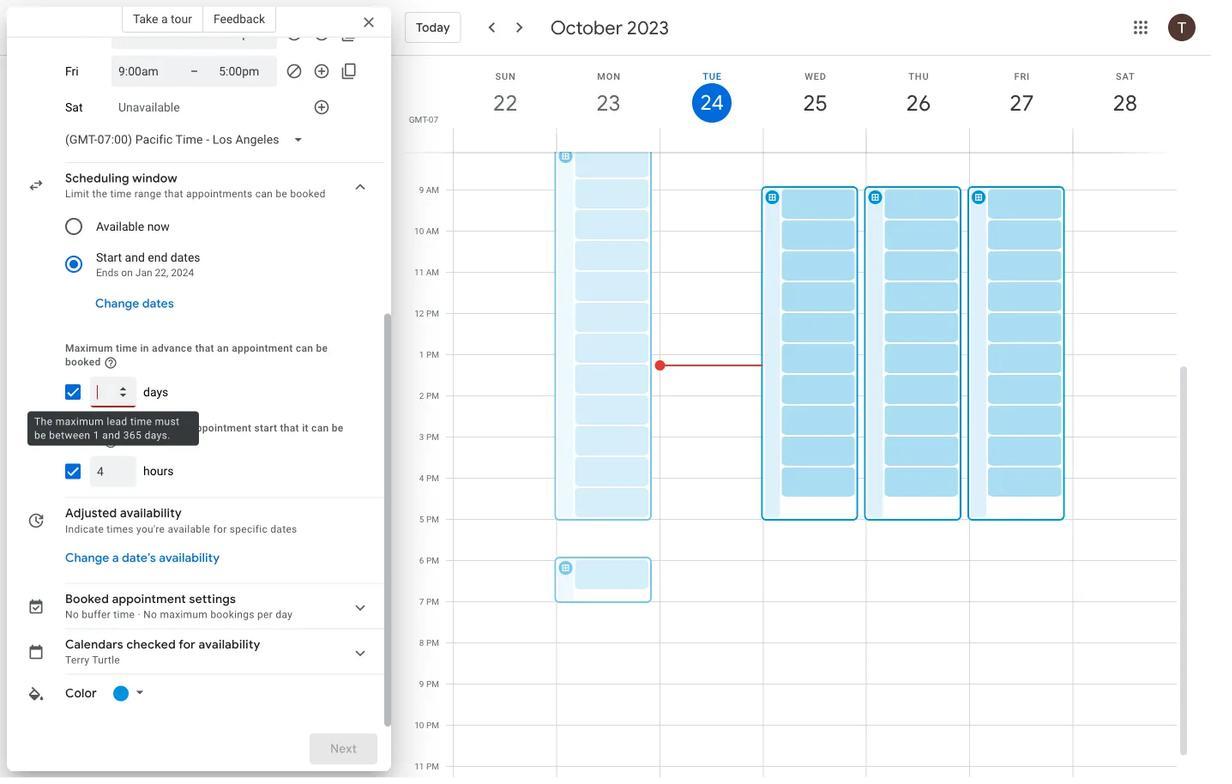 Task type: describe. For each thing, give the bounding box(es) containing it.
3
[[420, 432, 424, 442]]

scheduling window limit the time range that appointments can be booked
[[65, 171, 326, 200]]

pm for 12 pm
[[427, 309, 439, 319]]

11 am
[[415, 267, 439, 278]]

available now
[[96, 220, 170, 234]]

availability for for
[[199, 638, 261, 653]]

maximum inside the maximum lead time must be between 1 and 365 days.
[[56, 416, 104, 428]]

am for 10 am
[[426, 226, 439, 236]]

specific
[[230, 524, 268, 536]]

be inside maximum time in advance that an appointment can be booked
[[316, 343, 328, 355]]

pm for 10 pm
[[427, 721, 439, 731]]

pm for 4 pm
[[427, 473, 439, 484]]

appointments
[[186, 188, 253, 200]]

pm for 9 pm
[[427, 679, 439, 690]]

today button
[[405, 7, 462, 48]]

End time on Fridays text field
[[219, 61, 271, 82]]

6
[[420, 556, 424, 566]]

maximum
[[65, 343, 113, 355]]

minimum time before the appointment start that it can be booked
[[65, 423, 344, 448]]

that for window
[[164, 188, 183, 200]]

sun 22
[[492, 71, 517, 117]]

22 column header
[[453, 56, 557, 152]]

start
[[96, 251, 122, 265]]

availability inside adjusted availability indicate times you're available for specific dates
[[120, 507, 182, 522]]

booked for window
[[290, 188, 326, 200]]

start
[[255, 423, 277, 435]]

End time on Thursdays text field
[[219, 24, 271, 44]]

tour
[[171, 12, 192, 26]]

date's
[[122, 551, 156, 567]]

7 pm
[[420, 597, 439, 607]]

the
[[34, 416, 53, 428]]

sat for sat
[[65, 101, 83, 115]]

feedback button
[[203, 5, 276, 33]]

wed
[[805, 71, 827, 82]]

change for change dates
[[95, 297, 139, 312]]

maximum time in advance that an appointment can be booked
[[65, 343, 328, 369]]

change for change a date's availability
[[65, 551, 109, 567]]

6 pm
[[420, 556, 439, 566]]

22
[[492, 89, 517, 117]]

minimum
[[65, 423, 111, 435]]

tue 24
[[700, 71, 723, 116]]

color
[[65, 687, 97, 702]]

5 pm
[[420, 515, 439, 525]]

can for window
[[256, 188, 273, 200]]

9 for 9 pm
[[420, 679, 424, 690]]

available
[[96, 220, 144, 234]]

friday, october 27 element
[[1003, 83, 1042, 123]]

change dates
[[95, 297, 174, 312]]

change a date's availability
[[65, 551, 220, 567]]

ends
[[96, 267, 119, 279]]

2024
[[171, 267, 194, 279]]

october
[[551, 15, 623, 39]]

days.
[[145, 429, 171, 441]]

window
[[132, 171, 178, 187]]

lead
[[107, 416, 128, 428]]

can inside maximum time in advance that an appointment can be booked
[[296, 343, 313, 355]]

terry
[[65, 655, 90, 667]]

and inside start and end dates ends on jan 22, 2024
[[125, 251, 145, 265]]

be inside scheduling window limit the time range that appointments can be booked
[[276, 188, 288, 200]]

buffer
[[82, 610, 111, 622]]

dates inside change dates button
[[142, 297, 174, 312]]

adjusted
[[65, 507, 117, 522]]

25
[[802, 89, 827, 117]]

pm for 8 pm
[[427, 638, 439, 648]]

that inside maximum time in advance that an appointment can be booked
[[195, 343, 214, 355]]

07
[[429, 114, 439, 124]]

you're
[[136, 524, 165, 536]]

days
[[143, 385, 168, 399]]

a for take
[[161, 12, 168, 26]]

range
[[135, 188, 162, 200]]

22,
[[155, 267, 169, 279]]

gmt-
[[409, 114, 429, 124]]

take a tour
[[133, 12, 192, 26]]

27
[[1009, 89, 1034, 117]]

jan
[[135, 267, 152, 279]]

start and end dates ends on jan 22, 2024
[[96, 251, 200, 279]]

11 pm
[[415, 762, 439, 772]]

gmt-07
[[409, 114, 439, 124]]

for inside calendars checked for availability terry turtle
[[179, 638, 196, 653]]

time inside scheduling window limit the time range that appointments can be booked
[[110, 188, 132, 200]]

23 column header
[[557, 56, 661, 152]]

change a date's availability button
[[58, 543, 227, 574]]

take a tour button
[[122, 5, 203, 33]]

mon 23
[[596, 71, 621, 117]]

23
[[596, 89, 620, 117]]

unavailable
[[118, 101, 180, 115]]

sat for sat 28
[[1117, 71, 1136, 82]]

monday, october 23 element
[[589, 83, 629, 123]]

1 pm
[[420, 350, 439, 360]]

be inside the maximum lead time must be between 1 and 365 days.
[[34, 429, 46, 441]]

sat 28
[[1112, 71, 1137, 117]]

on
[[121, 267, 133, 279]]

tuesday, october 24, today element
[[693, 83, 732, 123]]

maximum inside booked appointment settings no buffer time · no maximum bookings per day
[[160, 610, 208, 622]]

Start time on Fridays text field
[[118, 61, 170, 82]]

25 column header
[[763, 56, 867, 152]]

4
[[420, 473, 424, 484]]

1 inside grid
[[420, 350, 424, 360]]

be inside the minimum time before the appointment start that it can be booked
[[332, 423, 344, 435]]

scheduling
[[65, 171, 129, 187]]

am for 11 am
[[426, 267, 439, 278]]

8 am
[[419, 144, 439, 154]]

10 for 10 pm
[[415, 721, 424, 731]]

10 for 10 am
[[415, 226, 424, 236]]

thu for thu
[[65, 27, 86, 41]]

feedback
[[214, 12, 265, 26]]

Minimum amount of hours before the start of the appointment that it can be booked number field
[[97, 457, 130, 488]]

today
[[416, 20, 450, 35]]

365
[[123, 429, 142, 441]]

pm for 3 pm
[[427, 432, 439, 442]]

appointment inside the minimum time before the appointment start that it can be booked
[[190, 423, 252, 435]]



Task type: vqa. For each thing, say whether or not it's contained in the screenshot.


Task type: locate. For each thing, give the bounding box(es) containing it.
1 vertical spatial thu
[[909, 71, 930, 82]]

1 vertical spatial appointment
[[190, 423, 252, 435]]

1 vertical spatial booked
[[65, 357, 101, 369]]

bookings
[[211, 610, 255, 622]]

an
[[217, 343, 229, 355]]

sat up "scheduling" at top left
[[65, 101, 83, 115]]

and down lead
[[102, 429, 121, 441]]

no
[[65, 610, 79, 622], [143, 610, 157, 622]]

sat
[[1117, 71, 1136, 82], [65, 101, 83, 115]]

must
[[155, 416, 180, 428]]

11 pm from the top
[[427, 721, 439, 731]]

that left an
[[195, 343, 214, 355]]

0 vertical spatial a
[[161, 12, 168, 26]]

am for 9 am
[[426, 185, 439, 195]]

the down "scheduling" at top left
[[92, 188, 108, 200]]

1 horizontal spatial sat
[[1117, 71, 1136, 82]]

thursday, october 26 element
[[899, 83, 939, 123]]

0 vertical spatial 11
[[415, 267, 424, 278]]

sat inside sat 28
[[1117, 71, 1136, 82]]

– for thu
[[191, 27, 198, 41]]

and
[[125, 251, 145, 265], [102, 429, 121, 441]]

thu left start time on thursdays text box
[[65, 27, 86, 41]]

9 for 9 am
[[419, 185, 424, 195]]

1 horizontal spatial and
[[125, 251, 145, 265]]

7
[[420, 597, 424, 607]]

grid containing 22
[[398, 56, 1191, 778]]

maximum down the settings
[[160, 610, 208, 622]]

1 vertical spatial and
[[102, 429, 121, 441]]

turtle
[[92, 655, 120, 667]]

time inside the minimum time before the appointment start that it can be booked
[[114, 423, 135, 435]]

appointment right an
[[232, 343, 293, 355]]

10 up 11 am
[[415, 226, 424, 236]]

3 am from the top
[[426, 226, 439, 236]]

7 pm from the top
[[427, 556, 439, 566]]

am down the 9 am
[[426, 226, 439, 236]]

in
[[140, 343, 149, 355]]

dates right the specific
[[271, 524, 297, 536]]

pm down 8 pm
[[427, 679, 439, 690]]

maximum up between
[[56, 416, 104, 428]]

8
[[419, 144, 424, 154], [420, 638, 424, 648]]

8 pm
[[420, 638, 439, 648]]

1
[[420, 350, 424, 360], [93, 429, 100, 441]]

the for window
[[92, 188, 108, 200]]

the
[[92, 188, 108, 200], [172, 423, 188, 435]]

3 pm
[[420, 432, 439, 442]]

28
[[1112, 89, 1137, 117]]

pm for 5 pm
[[427, 515, 439, 525]]

pm right 4
[[427, 473, 439, 484]]

availability down the bookings
[[199, 638, 261, 653]]

pm down 10 pm
[[427, 762, 439, 772]]

1 vertical spatial a
[[112, 551, 119, 567]]

fri inside fri 27
[[1015, 71, 1031, 82]]

before
[[138, 423, 169, 435]]

4 pm
[[420, 473, 439, 484]]

1 9 from the top
[[419, 185, 424, 195]]

28 column header
[[1073, 56, 1178, 152]]

1 horizontal spatial fri
[[1015, 71, 1031, 82]]

between
[[49, 429, 90, 441]]

12 pm from the top
[[427, 762, 439, 772]]

26 column header
[[867, 56, 971, 152]]

1 no from the left
[[65, 610, 79, 622]]

12
[[415, 309, 424, 319]]

pm for 6 pm
[[427, 556, 439, 566]]

1 11 from the top
[[415, 267, 424, 278]]

fri left start time on fridays "text field"
[[65, 65, 79, 79]]

0 vertical spatial availability
[[120, 507, 182, 522]]

pm right 5 on the left of page
[[427, 515, 439, 525]]

2023
[[627, 15, 669, 39]]

1 8 from the top
[[419, 144, 424, 154]]

2 horizontal spatial that
[[280, 423, 299, 435]]

october 2023
[[551, 15, 669, 39]]

0 horizontal spatial thu
[[65, 27, 86, 41]]

5 pm from the top
[[427, 473, 439, 484]]

1 horizontal spatial no
[[143, 610, 157, 622]]

that inside scheduling window limit the time range that appointments can be booked
[[164, 188, 183, 200]]

fri
[[65, 65, 79, 79], [1015, 71, 1031, 82]]

saturday, october 28 element
[[1106, 83, 1146, 123]]

11 down 10 pm
[[415, 762, 424, 772]]

0 vertical spatial can
[[256, 188, 273, 200]]

can inside scheduling window limit the time range that appointments can be booked
[[256, 188, 273, 200]]

2 – from the top
[[191, 64, 198, 79]]

available
[[168, 524, 210, 536]]

the right days. at the left of the page
[[172, 423, 188, 435]]

4 pm from the top
[[427, 432, 439, 442]]

11 for 11 am
[[415, 267, 424, 278]]

now
[[147, 220, 170, 234]]

pm down 9 pm
[[427, 721, 439, 731]]

sun
[[496, 71, 516, 82]]

2 pm
[[420, 391, 439, 401]]

8 pm from the top
[[427, 597, 439, 607]]

10 pm from the top
[[427, 679, 439, 690]]

1 horizontal spatial thu
[[909, 71, 930, 82]]

0 horizontal spatial that
[[164, 188, 183, 200]]

None field
[[58, 125, 317, 156]]

27 column header
[[970, 56, 1074, 152]]

1 horizontal spatial maximum
[[160, 610, 208, 622]]

booked
[[290, 188, 326, 200], [65, 357, 101, 369], [65, 436, 101, 448]]

2 vertical spatial appointment
[[112, 592, 186, 608]]

11 for 11 pm
[[415, 762, 424, 772]]

a inside button
[[112, 551, 119, 567]]

11
[[415, 267, 424, 278], [415, 762, 424, 772]]

can for time
[[312, 423, 329, 435]]

time inside booked appointment settings no buffer time · no maximum bookings per day
[[114, 610, 135, 622]]

– for fri
[[191, 64, 198, 79]]

the for time
[[172, 423, 188, 435]]

1 vertical spatial change
[[65, 551, 109, 567]]

1 vertical spatial –
[[191, 64, 198, 79]]

1 10 from the top
[[415, 226, 424, 236]]

grid
[[398, 56, 1191, 778]]

1 vertical spatial 1
[[93, 429, 100, 441]]

0 vertical spatial and
[[125, 251, 145, 265]]

no right "·"
[[143, 610, 157, 622]]

the inside the minimum time before the appointment start that it can be booked
[[172, 423, 188, 435]]

change
[[95, 297, 139, 312], [65, 551, 109, 567]]

9 pm from the top
[[427, 638, 439, 648]]

advance
[[152, 343, 192, 355]]

2 9 from the top
[[420, 679, 424, 690]]

indicate
[[65, 524, 104, 536]]

1 vertical spatial 11
[[415, 762, 424, 772]]

0 vertical spatial 1
[[420, 350, 424, 360]]

2
[[420, 391, 424, 401]]

0 vertical spatial 10
[[415, 226, 424, 236]]

for right checked
[[179, 638, 196, 653]]

0 vertical spatial 8
[[419, 144, 424, 154]]

1 up "2"
[[420, 350, 424, 360]]

sunday, october 22 element
[[486, 83, 525, 123]]

2 vertical spatial dates
[[271, 524, 297, 536]]

·
[[138, 610, 141, 622]]

am down 07
[[426, 144, 439, 154]]

dates down 22,
[[142, 297, 174, 312]]

booked
[[65, 592, 109, 608]]

2 am from the top
[[426, 185, 439, 195]]

a for change
[[112, 551, 119, 567]]

11 up 12
[[415, 267, 424, 278]]

1 horizontal spatial the
[[172, 423, 188, 435]]

1 vertical spatial can
[[296, 343, 313, 355]]

1 vertical spatial dates
[[142, 297, 174, 312]]

0 horizontal spatial maximum
[[56, 416, 104, 428]]

option group containing available now
[[58, 208, 354, 284]]

the inside scheduling window limit the time range that appointments can be booked
[[92, 188, 108, 200]]

pm for 11 pm
[[427, 762, 439, 772]]

for left the specific
[[213, 524, 227, 536]]

appointment inside booked appointment settings no buffer time · no maximum bookings per day
[[112, 592, 186, 608]]

0 vertical spatial change
[[95, 297, 139, 312]]

1 right between
[[93, 429, 100, 441]]

1 vertical spatial availability
[[159, 551, 220, 567]]

limit
[[65, 188, 89, 200]]

option group
[[58, 208, 354, 284]]

adjusted availability indicate times you're available for specific dates
[[65, 507, 297, 536]]

thu 26
[[906, 71, 930, 117]]

pm for 1 pm
[[427, 350, 439, 360]]

a inside button
[[161, 12, 168, 26]]

booked appointment settings no buffer time · no maximum bookings per day
[[65, 592, 293, 622]]

time left "·"
[[114, 610, 135, 622]]

mon
[[598, 71, 621, 82]]

0 vertical spatial maximum
[[56, 416, 104, 428]]

that down window
[[164, 188, 183, 200]]

1 vertical spatial maximum
[[160, 610, 208, 622]]

and inside the maximum lead time must be between 1 and 365 days.
[[102, 429, 121, 441]]

booked inside scheduling window limit the time range that appointments can be booked
[[290, 188, 326, 200]]

1 vertical spatial 10
[[415, 721, 424, 731]]

a left tour
[[161, 12, 168, 26]]

for inside adjusted availability indicate times you're available for specific dates
[[213, 524, 227, 536]]

2 vertical spatial that
[[280, 423, 299, 435]]

0 vertical spatial appointment
[[232, 343, 293, 355]]

1 vertical spatial that
[[195, 343, 214, 355]]

wed 25
[[802, 71, 827, 117]]

am up 12 pm
[[426, 267, 439, 278]]

and up on
[[125, 251, 145, 265]]

calendars
[[65, 638, 123, 653]]

9
[[419, 185, 424, 195], [420, 679, 424, 690]]

thu for thu 26
[[909, 71, 930, 82]]

availability up you're
[[120, 507, 182, 522]]

2 no from the left
[[143, 610, 157, 622]]

0 horizontal spatial sat
[[65, 101, 83, 115]]

10 am
[[415, 226, 439, 236]]

1 vertical spatial 8
[[420, 638, 424, 648]]

can right appointments
[[256, 188, 273, 200]]

1 horizontal spatial that
[[195, 343, 214, 355]]

time up 365
[[130, 416, 152, 428]]

pm
[[427, 309, 439, 319], [427, 350, 439, 360], [427, 391, 439, 401], [427, 432, 439, 442], [427, 473, 439, 484], [427, 515, 439, 525], [427, 556, 439, 566], [427, 597, 439, 607], [427, 638, 439, 648], [427, 679, 439, 690], [427, 721, 439, 731], [427, 762, 439, 772]]

availability down available
[[159, 551, 220, 567]]

0 horizontal spatial the
[[92, 188, 108, 200]]

1 horizontal spatial a
[[161, 12, 168, 26]]

can up it
[[296, 343, 313, 355]]

thu inside thu 26
[[909, 71, 930, 82]]

– down tour
[[191, 27, 198, 41]]

10 up the 11 pm
[[415, 721, 424, 731]]

the maximum lead time must be between 1 and 365 days.
[[34, 416, 180, 441]]

1 vertical spatial 9
[[420, 679, 424, 690]]

8 for 8 pm
[[420, 638, 424, 648]]

day
[[276, 610, 293, 622]]

fri 27
[[1009, 71, 1034, 117]]

pm for 7 pm
[[427, 597, 439, 607]]

that
[[164, 188, 183, 200], [195, 343, 214, 355], [280, 423, 299, 435]]

2 vertical spatial availability
[[199, 638, 261, 653]]

1 am from the top
[[426, 144, 439, 154]]

pm up 9 pm
[[427, 638, 439, 648]]

1 pm from the top
[[427, 309, 439, 319]]

hours
[[143, 465, 174, 479]]

can
[[256, 188, 273, 200], [296, 343, 313, 355], [312, 423, 329, 435]]

pm up 2 pm at bottom left
[[427, 350, 439, 360]]

fri for fri 27
[[1015, 71, 1031, 82]]

0 vertical spatial sat
[[1117, 71, 1136, 82]]

1 vertical spatial sat
[[65, 101, 83, 115]]

time inside the maximum lead time must be between 1 and 365 days.
[[130, 416, 152, 428]]

time left in on the left of the page
[[116, 343, 137, 355]]

6 pm from the top
[[427, 515, 439, 525]]

9 am
[[419, 185, 439, 195]]

pm for 2 pm
[[427, 391, 439, 401]]

0 vertical spatial the
[[92, 188, 108, 200]]

5
[[420, 515, 424, 525]]

thu up thursday, october 26 element
[[909, 71, 930, 82]]

can right it
[[312, 423, 329, 435]]

24 column header
[[660, 56, 764, 152]]

change dates button
[[88, 284, 181, 325]]

that left it
[[280, 423, 299, 435]]

booked inside the minimum time before the appointment start that it can be booked
[[65, 436, 101, 448]]

26
[[906, 89, 930, 117]]

pm right 12
[[427, 309, 439, 319]]

pm right "2"
[[427, 391, 439, 401]]

3 pm from the top
[[427, 391, 439, 401]]

0 horizontal spatial no
[[65, 610, 79, 622]]

appointment left start
[[190, 423, 252, 435]]

booked for time
[[65, 436, 101, 448]]

that for time
[[280, 423, 299, 435]]

2 vertical spatial booked
[[65, 436, 101, 448]]

time inside maximum time in advance that an appointment can be booked
[[116, 343, 137, 355]]

2 8 from the top
[[420, 638, 424, 648]]

10 pm
[[415, 721, 439, 731]]

9 up 10 am
[[419, 185, 424, 195]]

2 11 from the top
[[415, 762, 424, 772]]

0 vertical spatial 9
[[419, 185, 424, 195]]

fri up friday, october 27 element
[[1015, 71, 1031, 82]]

0 horizontal spatial for
[[179, 638, 196, 653]]

8 down 7 on the bottom of the page
[[420, 638, 424, 648]]

1 vertical spatial for
[[179, 638, 196, 653]]

a left date's
[[112, 551, 119, 567]]

times
[[107, 524, 134, 536]]

0 horizontal spatial and
[[102, 429, 121, 441]]

2 vertical spatial can
[[312, 423, 329, 435]]

1 inside the maximum lead time must be between 1 and 365 days.
[[93, 429, 100, 441]]

dates inside start and end dates ends on jan 22, 2024
[[171, 251, 200, 265]]

change down on
[[95, 297, 139, 312]]

availability for date's
[[159, 551, 220, 567]]

change down indicate
[[65, 551, 109, 567]]

sat up the 'saturday, october 28' element
[[1117, 71, 1136, 82]]

booked inside maximum time in advance that an appointment can be booked
[[65, 357, 101, 369]]

0 horizontal spatial 1
[[93, 429, 100, 441]]

that inside the minimum time before the appointment start that it can be booked
[[280, 423, 299, 435]]

am for 8 am
[[426, 144, 439, 154]]

checked
[[126, 638, 176, 653]]

0 vertical spatial that
[[164, 188, 183, 200]]

pm right '3'
[[427, 432, 439, 442]]

take
[[133, 12, 158, 26]]

8 down the gmt-07
[[419, 144, 424, 154]]

Start time on Thursdays text field
[[118, 24, 170, 44]]

4 am from the top
[[426, 267, 439, 278]]

0 horizontal spatial fri
[[65, 65, 79, 79]]

no down "booked"
[[65, 610, 79, 622]]

dates up 2024
[[171, 251, 200, 265]]

appointment up "·"
[[112, 592, 186, 608]]

2 10 from the top
[[415, 721, 424, 731]]

dates inside adjusted availability indicate times you're available for specific dates
[[271, 524, 297, 536]]

0 vertical spatial booked
[[290, 188, 326, 200]]

0 vertical spatial –
[[191, 27, 198, 41]]

1 horizontal spatial for
[[213, 524, 227, 536]]

1 vertical spatial the
[[172, 423, 188, 435]]

tue
[[703, 71, 722, 82]]

pm right 6
[[427, 556, 439, 566]]

1 – from the top
[[191, 27, 198, 41]]

0 vertical spatial thu
[[65, 27, 86, 41]]

per
[[257, 610, 273, 622]]

0 horizontal spatial a
[[112, 551, 119, 567]]

9 pm
[[420, 679, 439, 690]]

8 for 8 am
[[419, 144, 424, 154]]

9 up 10 pm
[[420, 679, 424, 690]]

time left range
[[110, 188, 132, 200]]

2 pm from the top
[[427, 350, 439, 360]]

1 horizontal spatial 1
[[420, 350, 424, 360]]

wednesday, october 25 element
[[796, 83, 836, 123]]

availability inside button
[[159, 551, 220, 567]]

– left end time on fridays text box
[[191, 64, 198, 79]]

appointment inside maximum time in advance that an appointment can be booked
[[232, 343, 293, 355]]

end
[[148, 251, 168, 265]]

0 vertical spatial dates
[[171, 251, 200, 265]]

pm right 7 on the bottom of the page
[[427, 597, 439, 607]]

availability inside calendars checked for availability terry turtle
[[199, 638, 261, 653]]

time left the before
[[114, 423, 135, 435]]

Maximum days in advance that an appointment can be booked number field
[[97, 377, 130, 408]]

0 vertical spatial for
[[213, 524, 227, 536]]

24
[[700, 89, 723, 116]]

am down the 8 am
[[426, 185, 439, 195]]

thu
[[65, 27, 86, 41], [909, 71, 930, 82]]

can inside the minimum time before the appointment start that it can be booked
[[312, 423, 329, 435]]

fri for fri
[[65, 65, 79, 79]]



